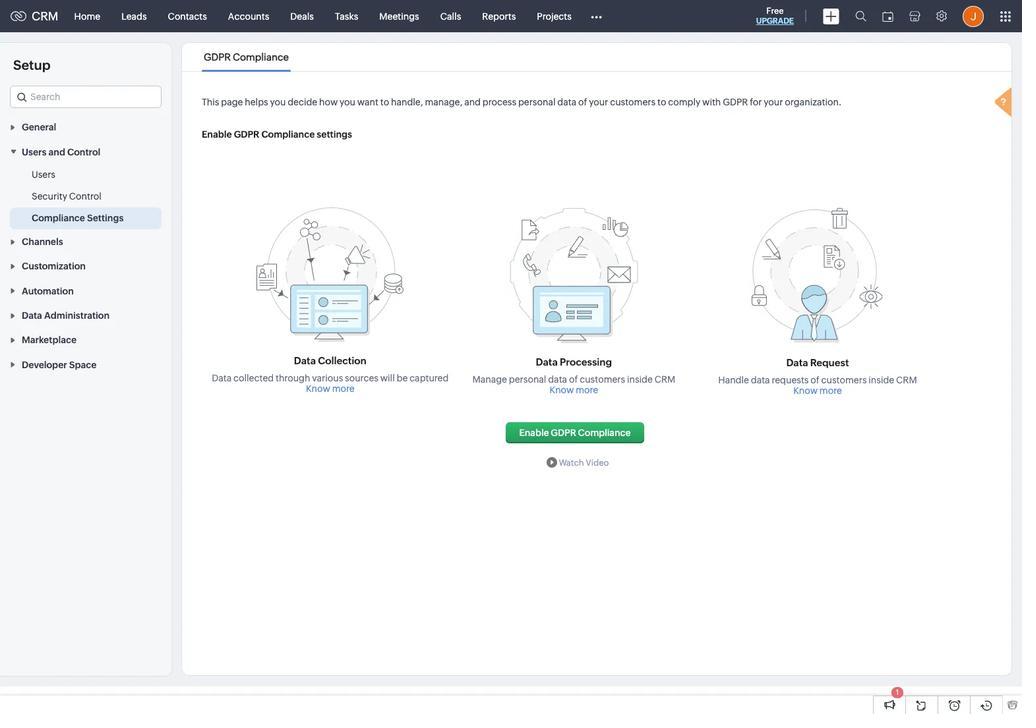 Task type: vqa. For each thing, say whether or not it's contained in the screenshot.
Data related to Processing
yes



Task type: describe. For each thing, give the bounding box(es) containing it.
leads
[[121, 11, 147, 21]]

marketplace
[[22, 335, 77, 346]]

security
[[32, 191, 67, 202]]

developer space button
[[0, 352, 171, 377]]

customization
[[22, 261, 86, 272]]

gdpr down helps at left
[[234, 129, 259, 140]]

setup
[[13, 57, 50, 73]]

accounts link
[[218, 0, 280, 32]]

data processing manage personal data of customers inside crm know more
[[473, 357, 675, 396]]

settings
[[87, 213, 124, 223]]

developer space
[[22, 360, 97, 370]]

for
[[750, 97, 762, 107]]

manage,
[[425, 97, 462, 107]]

inside for request
[[869, 375, 894, 386]]

home link
[[64, 0, 111, 32]]

video
[[586, 458, 609, 468]]

organization.
[[785, 97, 842, 107]]

comply
[[668, 97, 701, 107]]

0 vertical spatial and
[[464, 97, 481, 107]]

data inside data request handle data requests of customers inside crm know more
[[751, 375, 770, 386]]

compliance down accounts
[[233, 51, 289, 63]]

page
[[221, 97, 243, 107]]

free upgrade
[[756, 6, 794, 26]]

customers for data processing
[[580, 375, 625, 385]]

1 to from the left
[[380, 97, 389, 107]]

users and control
[[22, 147, 100, 157]]

helps
[[245, 97, 268, 107]]

data left the collected
[[212, 373, 232, 384]]

know for data processing
[[550, 385, 574, 396]]

create menu image
[[823, 8, 840, 24]]

calendar image
[[882, 11, 894, 21]]

data administration
[[22, 311, 110, 321]]

upgrade
[[756, 16, 794, 26]]

meetings
[[379, 11, 419, 21]]

compliance settings
[[32, 213, 124, 223]]

users for users and control
[[22, 147, 46, 157]]

developer
[[22, 360, 67, 370]]

create menu element
[[815, 0, 847, 32]]

process
[[483, 97, 516, 107]]

decide
[[288, 97, 317, 107]]

general
[[22, 122, 56, 133]]

data for processing
[[536, 357, 558, 368]]

this
[[202, 97, 219, 107]]

crm link
[[11, 9, 58, 23]]

inside for processing
[[627, 375, 653, 385]]

handle
[[718, 375, 749, 386]]

know for data request
[[793, 386, 818, 396]]

with
[[702, 97, 721, 107]]

compliance settings link
[[32, 211, 124, 225]]

automation
[[22, 286, 74, 297]]

1 horizontal spatial of
[[578, 97, 587, 107]]

data request handle data requests of customers inside crm know more
[[718, 357, 917, 396]]

be
[[397, 373, 408, 384]]

automation button
[[0, 279, 171, 303]]

through
[[276, 373, 310, 384]]

customization button
[[0, 254, 171, 279]]

customers for data request
[[821, 375, 867, 386]]

manage
[[473, 375, 507, 385]]

deals
[[290, 11, 314, 21]]

users and control region
[[0, 164, 171, 229]]

security control
[[32, 191, 101, 202]]

personal inside data processing manage personal data of customers inside crm know more
[[509, 375, 546, 385]]

channels button
[[0, 229, 171, 254]]

Other Modules field
[[582, 6, 611, 27]]

this page helps you decide how you want to handle, manage, and process personal data of your customers to comply with gdpr for your organization.
[[202, 97, 842, 107]]

will
[[380, 373, 395, 384]]

contacts link
[[157, 0, 218, 32]]

of for data request
[[811, 375, 820, 386]]

users link
[[32, 168, 55, 181]]

compliance inside 'compliance settings' link
[[32, 213, 85, 223]]

crm for data request
[[896, 375, 917, 386]]

security control link
[[32, 190, 101, 203]]

contacts
[[168, 11, 207, 21]]

of for data processing
[[569, 375, 578, 385]]

compliance inside the enable gdpr compliance button
[[578, 428, 631, 439]]

data for administration
[[22, 311, 42, 321]]

requests
[[772, 375, 809, 386]]

crm for data processing
[[655, 375, 675, 385]]

request
[[810, 357, 849, 369]]

reports link
[[472, 0, 526, 32]]

watch
[[559, 458, 584, 468]]



Task type: locate. For each thing, give the bounding box(es) containing it.
compliance down security control link
[[32, 213, 85, 223]]

reports
[[482, 11, 516, 21]]

more down request
[[820, 386, 842, 396]]

0 horizontal spatial enable
[[202, 129, 232, 140]]

2 horizontal spatial crm
[[896, 375, 917, 386]]

more
[[332, 384, 355, 394], [576, 385, 598, 396], [820, 386, 842, 396]]

Search text field
[[11, 86, 161, 107]]

data
[[22, 311, 42, 321], [294, 355, 316, 367], [536, 357, 558, 368], [786, 357, 808, 369], [212, 373, 232, 384]]

more down processing in the right of the page
[[576, 385, 598, 396]]

projects
[[537, 11, 572, 21]]

0 vertical spatial control
[[67, 147, 100, 157]]

more for data processing
[[576, 385, 598, 396]]

control inside dropdown button
[[67, 147, 100, 157]]

meetings link
[[369, 0, 430, 32]]

1
[[896, 689, 899, 697]]

enable gdpr compliance settings
[[202, 129, 352, 140]]

your
[[589, 97, 608, 107], [764, 97, 783, 107]]

users up security
[[32, 169, 55, 180]]

profile element
[[955, 0, 992, 32]]

crm inside data processing manage personal data of customers inside crm know more
[[655, 375, 675, 385]]

know inside data processing manage personal data of customers inside crm know more
[[550, 385, 574, 396]]

0 horizontal spatial and
[[48, 147, 65, 157]]

sources
[[345, 373, 378, 384]]

0 horizontal spatial more
[[332, 384, 355, 394]]

0 horizontal spatial of
[[569, 375, 578, 385]]

of inside data processing manage personal data of customers inside crm know more
[[569, 375, 578, 385]]

data up requests
[[786, 357, 808, 369]]

handle,
[[391, 97, 423, 107]]

settings
[[317, 129, 352, 140]]

0 horizontal spatial inside
[[627, 375, 653, 385]]

home
[[74, 11, 100, 21]]

data collection data collected through various sources will be captured know more
[[212, 355, 449, 394]]

1 horizontal spatial inside
[[869, 375, 894, 386]]

0 vertical spatial enable
[[202, 129, 232, 140]]

personal
[[518, 97, 556, 107], [509, 375, 546, 385]]

processing
[[560, 357, 612, 368]]

customers down request
[[821, 375, 867, 386]]

you
[[270, 97, 286, 107], [340, 97, 355, 107]]

1 you from the left
[[270, 97, 286, 107]]

enable for enable gdpr compliance settings
[[202, 129, 232, 140]]

compliance up "video"
[[578, 428, 631, 439]]

1 horizontal spatial to
[[657, 97, 666, 107]]

customers down processing in the right of the page
[[580, 375, 625, 385]]

free
[[766, 6, 784, 16]]

inside inside data processing manage personal data of customers inside crm know more
[[627, 375, 653, 385]]

2 to from the left
[[657, 97, 666, 107]]

personal right manage
[[509, 375, 546, 385]]

gdpr compliance
[[204, 51, 289, 63]]

calls link
[[430, 0, 472, 32]]

1 horizontal spatial know
[[550, 385, 574, 396]]

of
[[578, 97, 587, 107], [569, 375, 578, 385], [811, 375, 820, 386]]

control up 'compliance settings' link
[[69, 191, 101, 202]]

tasks
[[335, 11, 358, 21]]

data administration button
[[0, 303, 171, 328]]

calls
[[440, 11, 461, 21]]

data for collection
[[294, 355, 316, 367]]

1 vertical spatial control
[[69, 191, 101, 202]]

personal right process
[[518, 97, 556, 107]]

channels
[[22, 237, 63, 247]]

of inside data request handle data requests of customers inside crm know more
[[811, 375, 820, 386]]

inside inside data request handle data requests of customers inside crm know more
[[869, 375, 894, 386]]

enable gdpr compliance
[[519, 428, 631, 439]]

0 horizontal spatial crm
[[32, 9, 58, 23]]

and
[[464, 97, 481, 107], [48, 147, 65, 157]]

0 horizontal spatial you
[[270, 97, 286, 107]]

data inside data request handle data requests of customers inside crm know more
[[786, 357, 808, 369]]

various
[[312, 373, 343, 384]]

gdpr left for
[[723, 97, 748, 107]]

1 horizontal spatial enable
[[519, 428, 549, 439]]

1 your from the left
[[589, 97, 608, 107]]

captured
[[410, 373, 449, 384]]

know down processing in the right of the page
[[550, 385, 574, 396]]

more inside data request handle data requests of customers inside crm know more
[[820, 386, 842, 396]]

1 horizontal spatial and
[[464, 97, 481, 107]]

to right want
[[380, 97, 389, 107]]

1 horizontal spatial your
[[764, 97, 783, 107]]

customers
[[610, 97, 656, 107], [580, 375, 625, 385], [821, 375, 867, 386]]

enable inside button
[[519, 428, 549, 439]]

control inside region
[[69, 191, 101, 202]]

0 horizontal spatial your
[[589, 97, 608, 107]]

control down general dropdown button
[[67, 147, 100, 157]]

want
[[357, 97, 378, 107]]

crm
[[32, 9, 58, 23], [655, 375, 675, 385], [896, 375, 917, 386]]

gdpr up watch
[[551, 428, 576, 439]]

data inside data processing manage personal data of customers inside crm know more
[[536, 357, 558, 368]]

to
[[380, 97, 389, 107], [657, 97, 666, 107]]

marketplace button
[[0, 328, 171, 352]]

inside
[[627, 375, 653, 385], [869, 375, 894, 386]]

you right how
[[340, 97, 355, 107]]

1 horizontal spatial more
[[576, 385, 598, 396]]

gdpr inside button
[[551, 428, 576, 439]]

1 vertical spatial enable
[[519, 428, 549, 439]]

enable for enable gdpr compliance
[[519, 428, 549, 439]]

gdpr
[[204, 51, 231, 63], [723, 97, 748, 107], [234, 129, 259, 140], [551, 428, 576, 439]]

know down collection at the left
[[306, 384, 330, 394]]

to left 'comply' in the top right of the page
[[657, 97, 666, 107]]

0 horizontal spatial to
[[380, 97, 389, 107]]

search image
[[855, 11, 867, 22]]

space
[[69, 360, 97, 370]]

more for data request
[[820, 386, 842, 396]]

gdpr compliance link
[[202, 51, 291, 63]]

know inside data request handle data requests of customers inside crm know more
[[793, 386, 818, 396]]

you right helps at left
[[270, 97, 286, 107]]

users inside dropdown button
[[22, 147, 46, 157]]

administration
[[44, 311, 110, 321]]

search element
[[847, 0, 874, 32]]

more inside data processing manage personal data of customers inside crm know more
[[576, 385, 598, 396]]

1 vertical spatial and
[[48, 147, 65, 157]]

1 horizontal spatial crm
[[655, 375, 675, 385]]

and up 'users' link
[[48, 147, 65, 157]]

crm inside data request handle data requests of customers inside crm know more
[[896, 375, 917, 386]]

tasks link
[[324, 0, 369, 32]]

more down collection at the left
[[332, 384, 355, 394]]

collected
[[233, 373, 274, 384]]

profile image
[[963, 6, 984, 27]]

enable gdpr compliance button
[[506, 423, 644, 444]]

None field
[[10, 86, 162, 108]]

know down request
[[793, 386, 818, 396]]

data up through
[[294, 355, 316, 367]]

customers inside data request handle data requests of customers inside crm know more
[[821, 375, 867, 386]]

0 horizontal spatial know
[[306, 384, 330, 394]]

1 horizontal spatial you
[[340, 97, 355, 107]]

customers left 'comply' in the top right of the page
[[610, 97, 656, 107]]

2 horizontal spatial know
[[793, 386, 818, 396]]

0 vertical spatial personal
[[518, 97, 556, 107]]

data down 'automation'
[[22, 311, 42, 321]]

data inside "dropdown button"
[[22, 311, 42, 321]]

and left process
[[464, 97, 481, 107]]

customers inside data processing manage personal data of customers inside crm know more
[[580, 375, 625, 385]]

0 vertical spatial users
[[22, 147, 46, 157]]

2 horizontal spatial of
[[811, 375, 820, 386]]

1 vertical spatial personal
[[509, 375, 546, 385]]

accounts
[[228, 11, 269, 21]]

control
[[67, 147, 100, 157], [69, 191, 101, 202]]

compliance down decide
[[261, 129, 315, 140]]

2 your from the left
[[764, 97, 783, 107]]

1 vertical spatial users
[[32, 169, 55, 180]]

how
[[319, 97, 338, 107]]

data for request
[[786, 357, 808, 369]]

gdpr up "this"
[[204, 51, 231, 63]]

data inside data processing manage personal data of customers inside crm know more
[[548, 375, 567, 385]]

know inside data collection data collected through various sources will be captured know more
[[306, 384, 330, 394]]

help image
[[992, 86, 1018, 122]]

data left processing in the right of the page
[[536, 357, 558, 368]]

and inside dropdown button
[[48, 147, 65, 157]]

users for users
[[32, 169, 55, 180]]

users inside region
[[32, 169, 55, 180]]

2 you from the left
[[340, 97, 355, 107]]

enable
[[202, 129, 232, 140], [519, 428, 549, 439]]

deals link
[[280, 0, 324, 32]]

users and control button
[[0, 139, 171, 164]]

more inside data collection data collected through various sources will be captured know more
[[332, 384, 355, 394]]

collection
[[318, 355, 366, 367]]

users up 'users' link
[[22, 147, 46, 157]]

leads link
[[111, 0, 157, 32]]

general button
[[0, 115, 171, 139]]

projects link
[[526, 0, 582, 32]]

2 horizontal spatial more
[[820, 386, 842, 396]]

know
[[306, 384, 330, 394], [550, 385, 574, 396], [793, 386, 818, 396]]

watch video
[[559, 458, 609, 468]]



